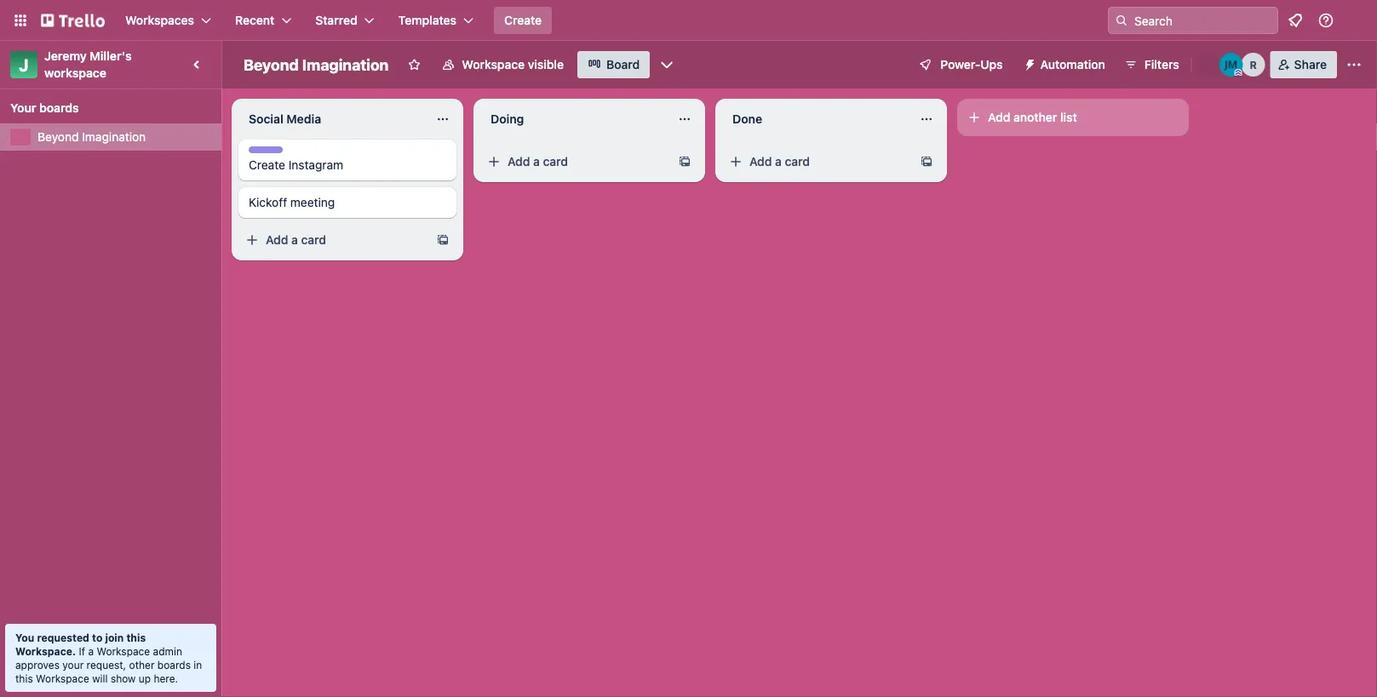 Task type: locate. For each thing, give the bounding box(es) containing it.
card for social media
[[301, 233, 326, 247]]

imagination inside beyond imagination 'text box'
[[302, 55, 389, 74]]

add a card button down kickoff meeting link
[[238, 227, 429, 254]]

create from template… image
[[678, 155, 692, 169], [920, 155, 933, 169]]

add a card button down doing text field
[[480, 148, 671, 175]]

primary element
[[0, 0, 1377, 41]]

workspace down your
[[36, 673, 89, 685]]

another
[[1014, 110, 1057, 124]]

create instagram
[[249, 158, 343, 172]]

up
[[139, 673, 151, 685]]

add down doing in the left top of the page
[[508, 155, 530, 169]]

add a card down "done"
[[749, 155, 810, 169]]

you requested to join this workspace.
[[15, 632, 146, 657]]

0 horizontal spatial imagination
[[82, 130, 146, 144]]

r button
[[1241, 53, 1265, 77]]

in
[[194, 659, 202, 671]]

miller's
[[90, 49, 132, 63]]

1 vertical spatial imagination
[[82, 130, 146, 144]]

card
[[543, 155, 568, 169], [785, 155, 810, 169], [301, 233, 326, 247]]

1 horizontal spatial workspace
[[97, 646, 150, 657]]

share button
[[1270, 51, 1337, 78]]

social media
[[249, 112, 321, 126]]

terry turtle (terryturtle) image right open information menu image on the right
[[1346, 10, 1367, 31]]

workspaces
[[125, 13, 194, 27]]

imagination down starred 'dropdown button'
[[302, 55, 389, 74]]

0 horizontal spatial this
[[15, 673, 33, 685]]

0 horizontal spatial beyond
[[37, 130, 79, 144]]

boards down 'admin'
[[157, 659, 191, 671]]

add a card button for social media
[[238, 227, 429, 254]]

show
[[111, 673, 136, 685]]

a down doing text field
[[533, 155, 540, 169]]

1 horizontal spatial beyond imagination
[[244, 55, 389, 74]]

1 horizontal spatial this
[[126, 632, 146, 644]]

workspace navigation collapse icon image
[[186, 53, 210, 77]]

1 horizontal spatial terry turtle (terryturtle) image
[[1346, 10, 1367, 31]]

starred button
[[305, 7, 385, 34]]

create up kickoff
[[249, 158, 285, 172]]

add another list
[[988, 110, 1077, 124]]

0 horizontal spatial add a card button
[[238, 227, 429, 254]]

card for doing
[[543, 155, 568, 169]]

kickoff meeting
[[249, 195, 335, 210]]

boards inside if a workspace admin approves your request, other boards in this workspace will show up here.
[[157, 659, 191, 671]]

imagination
[[302, 55, 389, 74], [82, 130, 146, 144]]

0 vertical spatial beyond
[[244, 55, 299, 74]]

add down kickoff
[[266, 233, 288, 247]]

you
[[15, 632, 34, 644]]

1 vertical spatial create
[[249, 158, 285, 172]]

card for done
[[785, 155, 810, 169]]

2 vertical spatial workspace
[[36, 673, 89, 685]]

1 vertical spatial this
[[15, 673, 33, 685]]

r
[[1250, 59, 1257, 71]]

list
[[1060, 110, 1077, 124]]

0 vertical spatial boards
[[39, 101, 79, 115]]

Done text field
[[722, 106, 910, 133]]

add a card for social media
[[266, 233, 326, 247]]

imagination down your boards with 1 items "element" at the left of page
[[82, 130, 146, 144]]

1 horizontal spatial card
[[543, 155, 568, 169]]

request,
[[87, 659, 126, 671]]

show menu image
[[1346, 56, 1363, 73]]

open information menu image
[[1318, 12, 1335, 29]]

beyond down recent dropdown button
[[244, 55, 299, 74]]

add a card
[[508, 155, 568, 169], [749, 155, 810, 169], [266, 233, 326, 247]]

create instagram link
[[249, 157, 446, 174]]

terry turtle (terryturtle) image
[[1346, 10, 1367, 31], [1197, 53, 1221, 77]]

workspace left visible
[[462, 57, 525, 72]]

a
[[533, 155, 540, 169], [775, 155, 782, 169], [291, 233, 298, 247], [88, 646, 94, 657]]

requested
[[37, 632, 89, 644]]

filters
[[1144, 57, 1179, 72]]

workspace.
[[15, 646, 76, 657]]

1 horizontal spatial create from template… image
[[920, 155, 933, 169]]

this
[[126, 632, 146, 644], [15, 673, 33, 685]]

add left the another
[[988, 110, 1010, 124]]

add a card button down 'done' text box
[[722, 148, 913, 175]]

0 horizontal spatial add a card
[[266, 233, 326, 247]]

your
[[62, 659, 84, 671]]

0 horizontal spatial create from template… image
[[678, 155, 692, 169]]

create button
[[494, 7, 552, 34]]

add another list button
[[957, 99, 1189, 136]]

card down doing text field
[[543, 155, 568, 169]]

join
[[105, 632, 124, 644]]

terry turtle (terryturtle) image inside the primary "element"
[[1346, 10, 1367, 31]]

create up workspace visible
[[504, 13, 542, 27]]

0 horizontal spatial boards
[[39, 101, 79, 115]]

beyond down your boards on the top of the page
[[37, 130, 79, 144]]

workspace down join
[[97, 646, 150, 657]]

a right if at the bottom left of the page
[[88, 646, 94, 657]]

Board name text field
[[235, 51, 397, 78]]

1 horizontal spatial boards
[[157, 659, 191, 671]]

1 create from template… image from the left
[[678, 155, 692, 169]]

1 horizontal spatial add a card button
[[480, 148, 671, 175]]

search image
[[1115, 14, 1128, 27]]

a down "kickoff meeting"
[[291, 233, 298, 247]]

create inside button
[[504, 13, 542, 27]]

beyond imagination down starred
[[244, 55, 389, 74]]

1 horizontal spatial beyond
[[244, 55, 299, 74]]

boards right your
[[39, 101, 79, 115]]

imagination inside the beyond imagination link
[[82, 130, 146, 144]]

add a card button
[[480, 148, 671, 175], [722, 148, 913, 175], [238, 227, 429, 254]]

0 vertical spatial terry turtle (terryturtle) image
[[1346, 10, 1367, 31]]

1 horizontal spatial add a card
[[508, 155, 568, 169]]

Search field
[[1128, 8, 1277, 33]]

boards
[[39, 101, 79, 115], [157, 659, 191, 671]]

1 vertical spatial terry turtle (terryturtle) image
[[1197, 53, 1221, 77]]

0 vertical spatial beyond imagination
[[244, 55, 389, 74]]

your
[[10, 101, 36, 115]]

0 horizontal spatial card
[[301, 233, 326, 247]]

2 horizontal spatial card
[[785, 155, 810, 169]]

automation
[[1040, 57, 1105, 72]]

this down approves
[[15, 673, 33, 685]]

0 vertical spatial workspace
[[462, 57, 525, 72]]

add down "done"
[[749, 155, 772, 169]]

rubyanndersson (rubyanndersson) image
[[1241, 53, 1265, 77]]

social
[[249, 112, 283, 126]]

add a card down doing in the left top of the page
[[508, 155, 568, 169]]

0 horizontal spatial beyond imagination
[[37, 130, 146, 144]]

beyond
[[244, 55, 299, 74], [37, 130, 79, 144]]

2 create from template… image from the left
[[920, 155, 933, 169]]

add for social media
[[266, 233, 288, 247]]

recent
[[235, 13, 274, 27]]

add
[[988, 110, 1010, 124], [508, 155, 530, 169], [749, 155, 772, 169], [266, 233, 288, 247]]

1 horizontal spatial create
[[504, 13, 542, 27]]

beyond imagination link
[[37, 129, 211, 146]]

create
[[504, 13, 542, 27], [249, 158, 285, 172]]

add a card down "kickoff meeting"
[[266, 233, 326, 247]]

1 vertical spatial beyond
[[37, 130, 79, 144]]

a down 'done' text box
[[775, 155, 782, 169]]

terry turtle (terryturtle) image left this member is an admin of this board. 'image' in the top right of the page
[[1197, 53, 1221, 77]]

0 vertical spatial create
[[504, 13, 542, 27]]

2 horizontal spatial add a card button
[[722, 148, 913, 175]]

card down 'meeting' at the left of page
[[301, 233, 326, 247]]

templates button
[[388, 7, 484, 34]]

2 horizontal spatial workspace
[[462, 57, 525, 72]]

1 vertical spatial boards
[[157, 659, 191, 671]]

2 horizontal spatial add a card
[[749, 155, 810, 169]]

beyond imagination down your boards with 1 items "element" at the left of page
[[37, 130, 146, 144]]

0 horizontal spatial create
[[249, 158, 285, 172]]

beyond imagination inside 'text box'
[[244, 55, 389, 74]]

workspace visible
[[462, 57, 564, 72]]

a for social media
[[291, 233, 298, 247]]

1 horizontal spatial imagination
[[302, 55, 389, 74]]

media
[[286, 112, 321, 126]]

board link
[[577, 51, 650, 78]]

visible
[[528, 57, 564, 72]]

card down 'done' text box
[[785, 155, 810, 169]]

beyond imagination
[[244, 55, 389, 74], [37, 130, 146, 144]]

board
[[606, 57, 640, 72]]

doing
[[491, 112, 524, 126]]

power-
[[941, 57, 981, 72]]

this right join
[[126, 632, 146, 644]]

workspace inside button
[[462, 57, 525, 72]]

your boards with 1 items element
[[10, 98, 203, 118]]

create for create instagram
[[249, 158, 285, 172]]

will
[[92, 673, 108, 685]]

0 vertical spatial this
[[126, 632, 146, 644]]

0 vertical spatial imagination
[[302, 55, 389, 74]]

workspace
[[462, 57, 525, 72], [97, 646, 150, 657], [36, 673, 89, 685]]



Task type: describe. For each thing, give the bounding box(es) containing it.
admin
[[153, 646, 182, 657]]

jeremy
[[44, 49, 87, 63]]

starred
[[315, 13, 357, 27]]

kickoff
[[249, 195, 287, 210]]

this inside you requested to join this workspace.
[[126, 632, 146, 644]]

0 notifications image
[[1285, 10, 1306, 31]]

done
[[732, 112, 762, 126]]

customize views image
[[659, 56, 676, 73]]

create for create
[[504, 13, 542, 27]]

workspace
[[44, 66, 106, 80]]

boards inside "element"
[[39, 101, 79, 115]]

to
[[92, 632, 102, 644]]

templates
[[398, 13, 457, 27]]

add inside button
[[988, 110, 1010, 124]]

beyond inside 'text box'
[[244, 55, 299, 74]]

j
[[19, 55, 29, 75]]

add for done
[[749, 155, 772, 169]]

a for doing
[[533, 155, 540, 169]]

back to home image
[[41, 7, 105, 34]]

recent button
[[225, 7, 302, 34]]

0 horizontal spatial workspace
[[36, 673, 89, 685]]

instagram
[[288, 158, 343, 172]]

a for done
[[775, 155, 782, 169]]

add for doing
[[508, 155, 530, 169]]

create from template… image for done
[[920, 155, 933, 169]]

if a workspace admin approves your request, other boards in this workspace will show up here.
[[15, 646, 202, 685]]

power-ups button
[[906, 51, 1013, 78]]

this member is an admin of this board. image
[[1235, 69, 1242, 77]]

power-ups
[[941, 57, 1003, 72]]

other
[[129, 659, 155, 671]]

here.
[[154, 673, 178, 685]]

add a card button for done
[[722, 148, 913, 175]]

workspace visible button
[[431, 51, 574, 78]]

a inside if a workspace admin approves your request, other boards in this workspace will show up here.
[[88, 646, 94, 657]]

1 vertical spatial workspace
[[97, 646, 150, 657]]

add a card for doing
[[508, 155, 568, 169]]

workspaces button
[[115, 7, 221, 34]]

create from template… image for doing
[[678, 155, 692, 169]]

add a card for done
[[749, 155, 810, 169]]

1 vertical spatial beyond imagination
[[37, 130, 146, 144]]

if
[[79, 646, 85, 657]]

filters button
[[1119, 51, 1184, 78]]

0 horizontal spatial terry turtle (terryturtle) image
[[1197, 53, 1221, 77]]

approves
[[15, 659, 60, 671]]

jeremy miller (jeremymiller198) image
[[1219, 53, 1243, 77]]

share
[[1294, 57, 1327, 72]]

kickoff meeting link
[[249, 194, 446, 211]]

ups
[[981, 57, 1003, 72]]

automation button
[[1017, 51, 1115, 78]]

your boards
[[10, 101, 79, 115]]

add a card button for doing
[[480, 148, 671, 175]]

create from template… image
[[436, 233, 450, 247]]

Social Media text field
[[238, 106, 426, 133]]

Doing text field
[[480, 106, 668, 133]]

this inside if a workspace admin approves your request, other boards in this workspace will show up here.
[[15, 673, 33, 685]]

star or unstar board image
[[407, 58, 421, 72]]

jeremy miller's workspace
[[44, 49, 135, 80]]

sm image
[[1017, 51, 1040, 75]]

meeting
[[290, 195, 335, 210]]



Task type: vqa. For each thing, say whether or not it's contained in the screenshot.
IMAGINATION in the text box
yes



